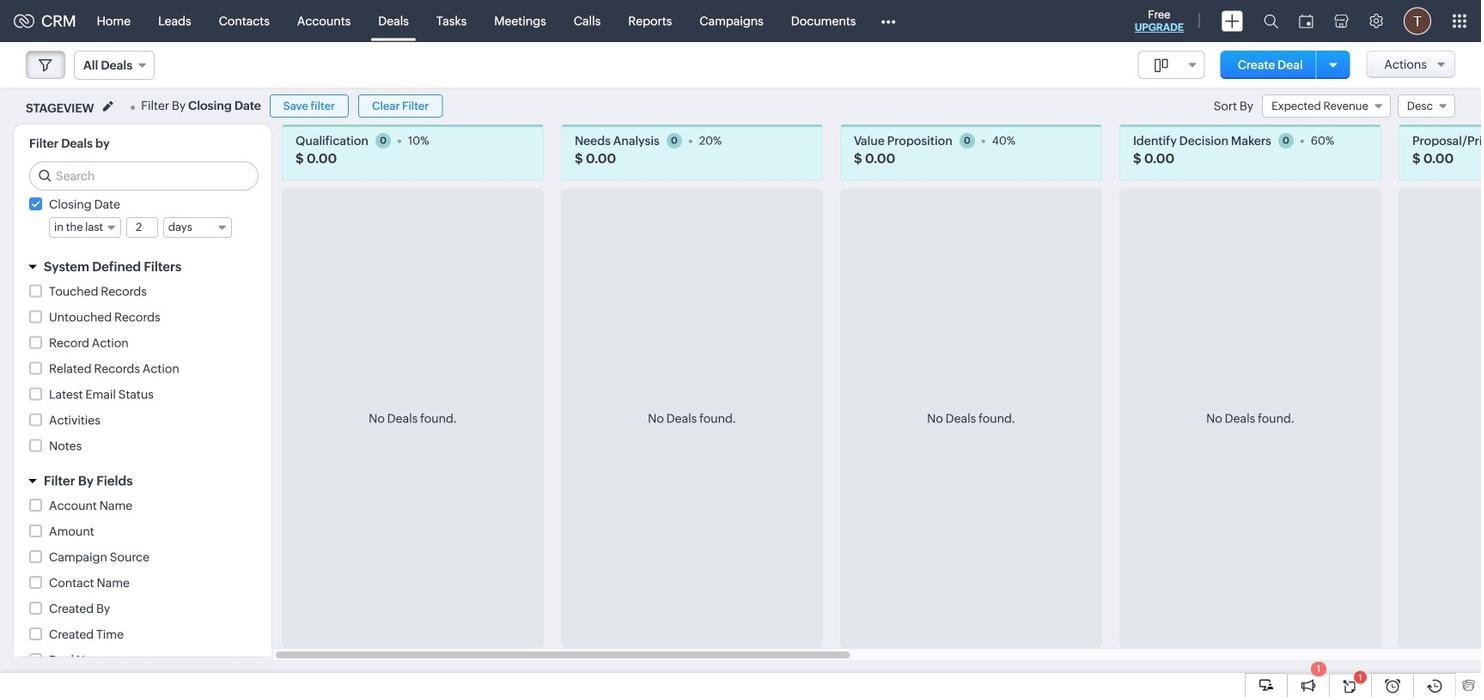 Task type: locate. For each thing, give the bounding box(es) containing it.
profile element
[[1394, 0, 1442, 42]]

create menu element
[[1212, 0, 1254, 42]]

None text field
[[127, 218, 157, 237]]

None field
[[74, 51, 155, 80], [1138, 51, 1205, 79], [1262, 95, 1391, 118], [1398, 95, 1456, 118], [49, 217, 121, 238], [163, 217, 232, 238], [74, 51, 155, 80], [1262, 95, 1391, 118], [1398, 95, 1456, 118], [49, 217, 121, 238], [163, 217, 232, 238]]

none field the size
[[1138, 51, 1205, 79]]

calendar image
[[1299, 14, 1314, 28]]

search image
[[1264, 14, 1279, 28]]

create menu image
[[1222, 11, 1243, 31]]



Task type: describe. For each thing, give the bounding box(es) containing it.
Other Modules field
[[870, 7, 907, 35]]

search element
[[1254, 0, 1289, 42]]

logo image
[[14, 14, 34, 28]]

profile image
[[1404, 7, 1432, 35]]

Search text field
[[30, 162, 258, 190]]

size image
[[1155, 58, 1168, 73]]



Task type: vqa. For each thing, say whether or not it's contained in the screenshot.
http://chapmanus.com/
no



